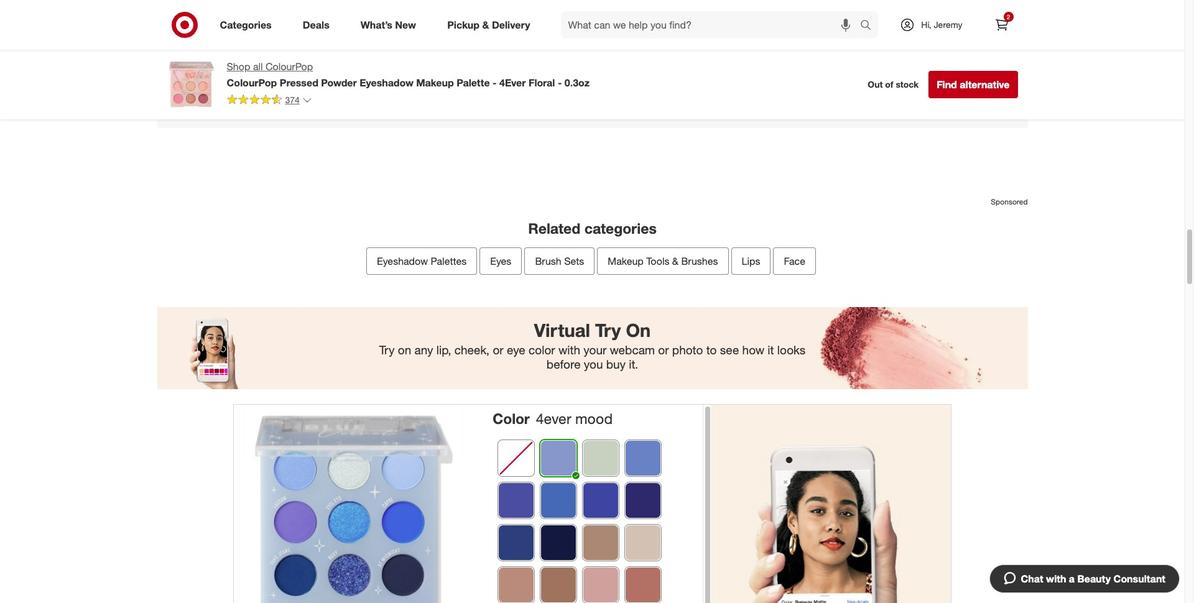 Task type: locate. For each thing, give the bounding box(es) containing it.
i feel ya image
[[583, 441, 619, 477]]

my my my image
[[626, 525, 662, 561]]

eyeshadow inside shop all colourpop colourpop pressed powder eyeshadow makeup palette - 4ever floral - 0.3oz
[[360, 76, 414, 89]]

-
[[493, 76, 497, 89], [558, 76, 562, 89]]

fave jeans image
[[626, 483, 662, 519]]

2
[[1007, 13, 1011, 21]]

lip,
[[437, 343, 451, 358]]

makeup left tools
[[608, 255, 644, 267]]

deals
[[303, 18, 330, 31]]

sets
[[564, 255, 585, 267]]

makeup left palette
[[417, 76, 454, 89]]

1 horizontal spatial with
[[1047, 573, 1067, 586]]

0 horizontal spatial -
[[493, 76, 497, 89]]

try up your
[[595, 319, 621, 342]]

before
[[547, 357, 581, 372]]

chat
[[1021, 573, 1044, 586]]

pressed
[[280, 76, 319, 89]]

ask a question button
[[219, 43, 305, 70]]

webcam
[[610, 343, 655, 358]]

colourpop
[[266, 60, 313, 73], [227, 76, 277, 89]]

eyes link
[[480, 248, 522, 275]]

related categories
[[528, 220, 657, 237]]

1 vertical spatial colourpop
[[227, 76, 277, 89]]

all
[[253, 60, 263, 73]]

jeremy
[[934, 19, 963, 30]]

- left 4ever in the left of the page
[[493, 76, 497, 89]]

0 horizontal spatial try
[[379, 343, 395, 358]]

mood
[[576, 410, 613, 427]]

u promise image
[[626, 568, 662, 604]]

wavy image
[[499, 525, 535, 561]]

brushes
[[682, 255, 718, 267]]

0 horizontal spatial or
[[493, 343, 504, 358]]

& right pickup at the top left of the page
[[483, 18, 489, 31]]

categories
[[585, 220, 657, 237]]

shop all colourpop colourpop pressed powder eyeshadow makeup palette - 4ever floral - 0.3oz
[[227, 60, 590, 89]]

find
[[937, 78, 958, 91]]

with down virtual
[[559, 343, 581, 358]]

1 horizontal spatial -
[[558, 76, 562, 89]]

0 vertical spatial makeup
[[417, 76, 454, 89]]

2 link
[[988, 11, 1016, 39]]

what's
[[361, 18, 393, 31]]

brush
[[535, 255, 562, 267]]

0 vertical spatial eyeshadow
[[360, 76, 414, 89]]

delivery
[[492, 18, 531, 31]]

colourpop down all
[[227, 76, 277, 89]]

pickup & delivery link
[[437, 11, 546, 39]]

1 vertical spatial &
[[673, 255, 679, 267]]

how
[[743, 343, 765, 358]]

1 horizontal spatial makeup
[[608, 255, 644, 267]]

1 vertical spatial try
[[379, 343, 395, 358]]

with inside button
[[1047, 573, 1067, 586]]

with right chat
[[1047, 573, 1067, 586]]

0 horizontal spatial a
[[248, 50, 254, 63]]

1 vertical spatial makeup
[[608, 255, 644, 267]]

&
[[483, 18, 489, 31], [673, 255, 679, 267]]

0 horizontal spatial with
[[559, 343, 581, 358]]

colourpop pressed powder eyeshadow makeup palette - 4ever floral - 0.3oz image
[[244, 405, 463, 604]]

with
[[559, 343, 581, 358], [1047, 573, 1067, 586]]

coy image
[[499, 568, 535, 604]]

1 vertical spatial eyeshadow
[[377, 255, 428, 267]]

& right tools
[[673, 255, 679, 267]]

brush sets
[[535, 255, 585, 267]]

question
[[256, 50, 297, 63]]

related
[[528, 220, 581, 237]]

a right ask
[[248, 50, 254, 63]]

a
[[248, 50, 254, 63], [1070, 573, 1075, 586]]

beauty
[[1078, 573, 1111, 586]]

floral
[[529, 76, 555, 89]]

- left 0.3oz
[[558, 76, 562, 89]]

or left the "eye"
[[493, 343, 504, 358]]

makeup
[[417, 76, 454, 89], [608, 255, 644, 267]]

1 vertical spatial with
[[1047, 573, 1067, 586]]

categories link
[[209, 11, 287, 39]]

makeup inside virtual try on 'region'
[[608, 255, 644, 267]]

find alternative
[[937, 78, 1010, 91]]

0 horizontal spatial makeup
[[417, 76, 454, 89]]

colourpop up pressed
[[266, 60, 313, 73]]

or
[[493, 343, 504, 358], [659, 343, 669, 358]]

to
[[707, 343, 717, 358]]

try left on
[[379, 343, 395, 358]]

1 horizontal spatial or
[[659, 343, 669, 358]]

eyeshadow right powder
[[360, 76, 414, 89]]

lagoon image
[[499, 483, 535, 519]]

1 horizontal spatial &
[[673, 255, 679, 267]]

0 horizontal spatial &
[[483, 18, 489, 31]]

0 vertical spatial colourpop
[[266, 60, 313, 73]]

swoon image
[[583, 568, 619, 604]]

eyeshadow left 'palettes'
[[377, 255, 428, 267]]

eyeshadow
[[360, 76, 414, 89], [377, 255, 428, 267]]

sponsored
[[991, 197, 1028, 207]]

0 vertical spatial a
[[248, 50, 254, 63]]

4ever mood image
[[541, 441, 577, 477]]

brush sets link
[[525, 248, 595, 275]]

makeup tools & brushes
[[608, 255, 718, 267]]

1 horizontal spatial a
[[1070, 573, 1075, 586]]

eyeshadow palettes
[[377, 255, 467, 267]]

see
[[720, 343, 739, 358]]

deals link
[[292, 11, 345, 39]]

pickup & delivery
[[447, 18, 531, 31]]

eye
[[507, 343, 526, 358]]

1 - from the left
[[493, 76, 497, 89]]

1 vertical spatial a
[[1070, 573, 1075, 586]]

capri image
[[583, 483, 619, 519]]

or left photo
[[659, 343, 669, 358]]

none image
[[499, 441, 535, 477]]

lips
[[742, 255, 761, 267]]

alternative
[[960, 78, 1010, 91]]

a left beauty
[[1070, 573, 1075, 586]]

0 vertical spatial try
[[595, 319, 621, 342]]

consultant
[[1114, 573, 1166, 586]]

palette
[[457, 76, 490, 89]]

hi,
[[922, 19, 932, 30]]

0 vertical spatial with
[[559, 343, 581, 358]]



Task type: vqa. For each thing, say whether or not it's contained in the screenshot.
Ready within Pickup Ready within 2 hours
no



Task type: describe. For each thing, give the bounding box(es) containing it.
with inside the virtual try on try on any lip, cheek, or eye color with your webcam or photo to see how it looks before you buy it.
[[559, 343, 581, 358]]

makeup tools & brushes link
[[598, 248, 729, 275]]

4ever
[[500, 76, 526, 89]]

categories
[[220, 18, 272, 31]]

what's new link
[[350, 11, 432, 39]]

what's new
[[361, 18, 416, 31]]

woman showcasing products image
[[712, 405, 952, 604]]

a inside 'button'
[[248, 50, 254, 63]]

makeup inside shop all colourpop colourpop pressed powder eyeshadow makeup palette - 4ever floral - 0.3oz
[[417, 76, 454, 89]]

new
[[395, 18, 416, 31]]

it
[[768, 343, 774, 358]]

& inside virtual try on 'region'
[[673, 255, 679, 267]]

chat with a beauty consultant button
[[990, 565, 1180, 594]]

on
[[626, 319, 651, 342]]

face link
[[774, 248, 816, 275]]

powder
[[321, 76, 357, 89]]

0.3oz
[[565, 76, 590, 89]]

virtual try on region
[[157, 148, 1028, 604]]

1 horizontal spatial try
[[595, 319, 621, 342]]

ask
[[227, 50, 245, 63]]

2 - from the left
[[558, 76, 562, 89]]

image of colourpop pressed powder eyeshadow makeup palette - 4ever floral - 0.3oz image
[[167, 60, 217, 110]]

of
[[886, 79, 894, 90]]

lips link
[[731, 248, 771, 275]]

2 or from the left
[[659, 343, 669, 358]]

your
[[584, 343, 607, 358]]

ask a question
[[227, 50, 297, 63]]

eyeshadow inside virtual try on 'region'
[[377, 255, 428, 267]]

you
[[584, 357, 603, 372]]

4ever
[[536, 410, 572, 427]]

a inside button
[[1070, 573, 1075, 586]]

come hither image
[[541, 568, 577, 604]]

374 link
[[227, 94, 312, 108]]

374
[[285, 94, 300, 105]]

eyes
[[491, 255, 512, 267]]

cheek,
[[455, 343, 490, 358]]

palettes
[[431, 255, 467, 267]]

search
[[855, 20, 885, 32]]

out of stock
[[868, 79, 919, 90]]

evil eye image
[[541, 483, 577, 519]]

virtual
[[534, 319, 590, 342]]

1 or from the left
[[493, 343, 504, 358]]

date night image
[[583, 525, 619, 561]]

photo
[[673, 343, 703, 358]]

find alternative button
[[929, 71, 1018, 98]]

pickup
[[447, 18, 480, 31]]

at midnight image
[[541, 525, 577, 561]]

What can we help you find? suggestions appear below search field
[[561, 11, 864, 39]]

buy
[[607, 357, 626, 372]]

stock
[[896, 79, 919, 90]]

color 4ever mood
[[493, 410, 613, 427]]

0 vertical spatial &
[[483, 18, 489, 31]]

hi, jeremy
[[922, 19, 963, 30]]

shop
[[227, 60, 250, 73]]

eyeshadow palettes link
[[367, 248, 477, 275]]

color
[[493, 410, 530, 427]]

chat with a beauty consultant
[[1021, 573, 1166, 586]]

out
[[868, 79, 883, 90]]

da ba di image
[[626, 441, 662, 477]]

face
[[784, 255, 806, 267]]

looks
[[778, 343, 806, 358]]

it.
[[629, 357, 639, 372]]

tools
[[647, 255, 670, 267]]

any
[[415, 343, 433, 358]]

search button
[[855, 11, 885, 41]]

color
[[529, 343, 555, 358]]

virtual try on try on any lip, cheek, or eye color with your webcam or photo to see how it looks before you buy it.
[[379, 319, 806, 372]]

on
[[398, 343, 411, 358]]



